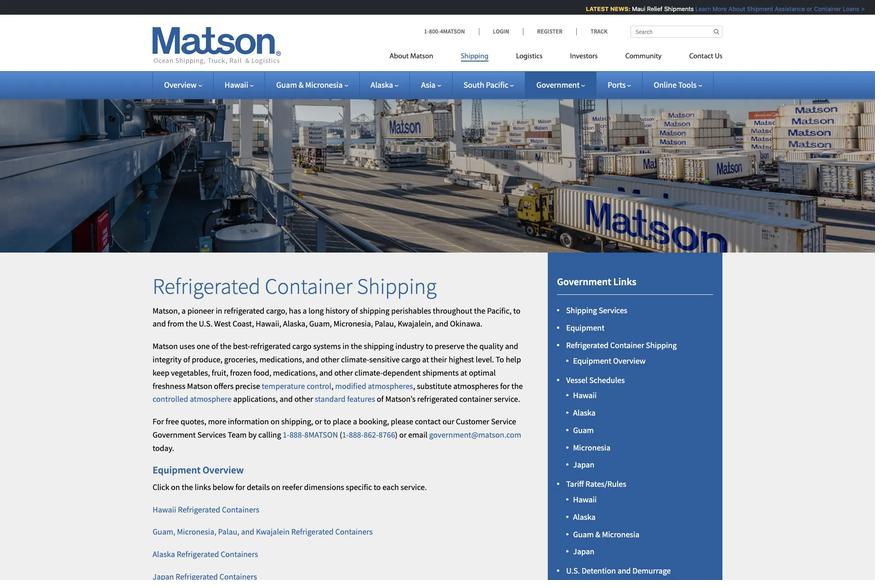 Task type: describe. For each thing, give the bounding box(es) containing it.
assistance
[[770, 5, 800, 12]]

government inside for free quotes, more information on shipping, or to place a booking, please contact our customer service government services team by calling
[[153, 430, 196, 440]]

service. inside temperature control , modified atmospheres , substitute atmospheres for the controlled atmosphere applications, and other standard features of matson's refrigerated container service.
[[494, 394, 521, 405]]

government links section
[[537, 253, 734, 581]]

and up help
[[505, 341, 519, 352]]

hawaii refrigerated containers
[[153, 505, 259, 515]]

services inside "government links" section
[[599, 305, 628, 316]]

perishables
[[391, 306, 431, 316]]

online
[[654, 80, 677, 90]]

temperature control link
[[262, 381, 332, 392]]

1 horizontal spatial cargo
[[402, 354, 421, 365]]

cranes load and offload matson containers from the containership at the terminal. image
[[0, 85, 875, 253]]

south pacific link
[[464, 80, 514, 90]]

and down throughout at bottom
[[435, 319, 449, 329]]

to inside matson uses one of the best-refrigerated cargo systems in the shipping industry to preserve the quality and integrity of produce, groceries, medications, and other climate-sensitive cargo at their highest level. to help keep vegetables, fruit, frozen food, medications, and other climate-dependent shipments at optimal freshness matson offers precise
[[426, 341, 433, 352]]

the left best-
[[220, 341, 232, 352]]

learn more about shipment assistance or container loans > link
[[690, 5, 860, 12]]

2 , from the left
[[413, 381, 415, 392]]

alaska,
[[283, 319, 308, 329]]

2 atmospheres from the left
[[453, 381, 499, 392]]

relief
[[642, 5, 658, 12]]

specific
[[346, 482, 372, 493]]

1 888- from the left
[[290, 430, 305, 440]]

on left reefer
[[272, 482, 281, 493]]

0 vertical spatial guam
[[276, 80, 297, 90]]

0 vertical spatial &
[[299, 80, 304, 90]]

0 vertical spatial overview
[[164, 80, 197, 90]]

0 vertical spatial alaska link
[[371, 80, 399, 90]]

history
[[326, 306, 350, 316]]

0 vertical spatial guam & micronesia
[[276, 80, 343, 90]]

click on the links below for details on reefer dimensions specific to each service.
[[153, 482, 427, 493]]

modified atmospheres link
[[335, 381, 413, 392]]

overview link
[[164, 80, 202, 90]]

0 horizontal spatial for
[[236, 482, 245, 493]]

investors
[[570, 53, 598, 60]]

0 horizontal spatial matson
[[153, 341, 178, 352]]

place
[[333, 417, 351, 427]]

service
[[491, 417, 516, 427]]

alaska for alaska refrigerated containers
[[153, 550, 175, 560]]

0 horizontal spatial micronesia,
[[177, 527, 216, 538]]

hawaii for guam's hawaii link
[[573, 391, 597, 401]]

cargo,
[[266, 306, 287, 316]]

email
[[408, 430, 428, 440]]

produce,
[[192, 354, 223, 365]]

quotes,
[[181, 417, 206, 427]]

best-
[[233, 341, 250, 352]]

precise
[[235, 381, 260, 392]]

of down the uses
[[183, 354, 190, 365]]

1 horizontal spatial 1-
[[342, 430, 349, 440]]

throughout
[[433, 306, 473, 316]]

substitute
[[417, 381, 452, 392]]

the up okinawa.
[[474, 306, 486, 316]]

refrigerated up the "pioneer"
[[153, 273, 261, 300]]

or inside 1-888-8matson ( 1-888-862-8766 ) or email government@matson.com today.
[[399, 430, 407, 440]]

1 vertical spatial guam
[[573, 425, 594, 436]]

guam, micronesia, palau, and kwajalein refrigerated containers
[[153, 527, 373, 538]]

for
[[153, 417, 164, 427]]

overview inside "government links" section
[[613, 356, 646, 366]]

maui
[[627, 5, 640, 12]]

learn
[[690, 5, 706, 12]]

1 horizontal spatial at
[[461, 368, 467, 378]]

about matson
[[390, 53, 433, 60]]

u.s. inside "government links" section
[[566, 566, 580, 577]]

1- for 800-
[[424, 28, 429, 35]]

control
[[307, 381, 332, 392]]

on inside for free quotes, more information on shipping, or to place a booking, please contact our customer service government services team by calling
[[271, 417, 280, 427]]

the right from
[[186, 319, 197, 329]]

alaska link for guam
[[573, 408, 596, 418]]

track
[[591, 28, 608, 35]]

other inside temperature control , modified atmospheres , substitute atmospheres for the controlled atmosphere applications, and other standard features of matson's refrigerated container service.
[[295, 394, 313, 405]]

0 horizontal spatial guam,
[[153, 527, 175, 538]]

1 vertical spatial containers
[[335, 527, 373, 538]]

800-
[[429, 28, 440, 35]]

kwajalein
[[256, 527, 290, 538]]

today.
[[153, 443, 174, 454]]

logistics link
[[503, 48, 557, 67]]

in inside matson uses one of the best-refrigerated cargo systems in the shipping industry to preserve the quality and integrity of produce, groceries, medications, and other climate-sensitive cargo at their highest level. to help keep vegetables, fruit, frozen food, medications, and other climate-dependent shipments at optimal freshness matson offers precise
[[343, 341, 349, 352]]

0 horizontal spatial a
[[182, 306, 186, 316]]

2 vertical spatial matson
[[187, 381, 212, 392]]

news:
[[605, 5, 625, 12]]

modified
[[335, 381, 366, 392]]

0 vertical spatial about
[[723, 5, 740, 12]]

0 vertical spatial container
[[809, 5, 836, 12]]

equipment link
[[566, 323, 605, 333]]

0 vertical spatial hawaii link
[[225, 80, 254, 90]]

on right the click
[[171, 482, 180, 493]]

coast,
[[233, 319, 254, 329]]

optimal
[[469, 368, 496, 378]]

south
[[464, 80, 485, 90]]

one
[[197, 341, 210, 352]]

alaska for guam & micronesia's alaska link
[[573, 512, 596, 523]]

hawaii for guam & micronesia hawaii link
[[573, 495, 597, 505]]

search image
[[714, 29, 720, 34]]

containers for hawaii refrigerated containers
[[222, 505, 259, 515]]

links
[[614, 275, 637, 288]]

fruit,
[[212, 368, 229, 378]]

hawaii link for guam & micronesia
[[573, 495, 597, 505]]

government for government
[[537, 80, 580, 90]]

the left links
[[182, 482, 193, 493]]

logistics
[[516, 53, 543, 60]]

links
[[195, 482, 211, 493]]

1 vertical spatial micronesia
[[573, 443, 611, 453]]

systems
[[313, 341, 341, 352]]

shipping services link
[[566, 305, 628, 316]]

please
[[391, 417, 413, 427]]

calling
[[258, 430, 281, 440]]

government links
[[557, 275, 637, 288]]

asia
[[421, 80, 436, 90]]

has
[[289, 306, 301, 316]]

0 horizontal spatial equipment overview
[[153, 464, 244, 477]]

refrigerated right kwajalein
[[291, 527, 334, 538]]

refrigerated down hawaii refrigerated containers
[[177, 550, 219, 560]]

0 vertical spatial at
[[422, 354, 429, 365]]

reefer
[[282, 482, 303, 493]]

guam & micronesia link for the top hawaii link
[[276, 80, 348, 90]]

in inside matson, a pioneer in refrigerated cargo, has a long history of shipping perishables throughout the pacific, to and from the u.s. west coast, hawaii, alaska, guam, micronesia, palau, kwajalein, and okinawa.
[[216, 306, 222, 316]]

west
[[214, 319, 231, 329]]

below
[[213, 482, 234, 493]]

hawaii down the blue matson logo with ocean, shipping, truck, rail and logistics written beneath it.
[[225, 80, 248, 90]]

latest news: maui relief shipments learn more about shipment assistance or container loans >
[[581, 5, 860, 12]]

more
[[208, 417, 226, 427]]

government for government links
[[557, 275, 612, 288]]

customer
[[456, 417, 490, 427]]

tools
[[679, 80, 697, 90]]

u.s. inside matson, a pioneer in refrigerated cargo, has a long history of shipping perishables throughout the pacific, to and from the u.s. west coast, hawaii, alaska, guam, micronesia, palau, kwajalein, and okinawa.
[[199, 319, 213, 329]]

container inside "government links" section
[[610, 340, 645, 351]]

2 vertical spatial equipment
[[153, 464, 201, 477]]

micronesia, inside matson, a pioneer in refrigerated cargo, has a long history of shipping perishables throughout the pacific, to and from the u.s. west coast, hawaii, alaska, guam, micronesia, palau, kwajalein, and okinawa.
[[334, 319, 373, 329]]

shipping inside top menu "navigation"
[[461, 53, 489, 60]]

vessel
[[566, 375, 588, 386]]

1 japan link from the top
[[573, 460, 595, 471]]

shipping services
[[566, 305, 628, 316]]

0 horizontal spatial cargo
[[292, 341, 312, 352]]

government@matson.com
[[429, 430, 522, 440]]

features
[[347, 394, 375, 405]]

1 , from the left
[[332, 381, 334, 392]]

1 vertical spatial climate-
[[355, 368, 383, 378]]

team
[[228, 430, 247, 440]]

and up control
[[320, 368, 333, 378]]

shipment
[[742, 5, 768, 12]]

1 vertical spatial service.
[[401, 482, 427, 493]]

(
[[340, 430, 342, 440]]

online tools
[[654, 80, 697, 90]]

their
[[431, 354, 447, 365]]

government link
[[537, 80, 585, 90]]

of right one
[[212, 341, 218, 352]]

refrigerated inside matson uses one of the best-refrigerated cargo systems in the shipping industry to preserve the quality and integrity of produce, groceries, medications, and other climate-sensitive cargo at their highest level. to help keep vegetables, fruit, frozen food, medications, and other climate-dependent shipments at optimal freshness matson offers precise
[[250, 341, 291, 352]]

1-888-8matson link
[[283, 430, 338, 440]]

equipment overview link
[[573, 356, 646, 366]]

temperature control , modified atmospheres , substitute atmospheres for the controlled atmosphere applications, and other standard features of matson's refrigerated container service.
[[153, 381, 523, 405]]

8766
[[379, 430, 395, 440]]

0 vertical spatial other
[[321, 354, 340, 365]]

shipping for micronesia,
[[360, 306, 390, 316]]

our
[[443, 417, 455, 427]]

detention
[[582, 566, 616, 577]]



Task type: locate. For each thing, give the bounding box(es) containing it.
from
[[168, 319, 184, 329]]

1 vertical spatial u.s.
[[566, 566, 580, 577]]

1 horizontal spatial 888-
[[349, 430, 364, 440]]

0 horizontal spatial u.s.
[[199, 319, 213, 329]]

1 japan from the top
[[573, 460, 595, 471]]

service. right each
[[401, 482, 427, 493]]

2 888- from the left
[[349, 430, 364, 440]]

kwajalein,
[[398, 319, 434, 329]]

0 vertical spatial services
[[599, 305, 628, 316]]

0 horizontal spatial services
[[197, 430, 226, 440]]

service. up 'service'
[[494, 394, 521, 405]]

2 horizontal spatial matson
[[410, 53, 433, 60]]

1 horizontal spatial service.
[[494, 394, 521, 405]]

1- left 4matson
[[424, 28, 429, 35]]

to left each
[[374, 482, 381, 493]]

to up their
[[426, 341, 433, 352]]

matson up controlled atmosphere link
[[187, 381, 212, 392]]

ports
[[608, 80, 626, 90]]

the
[[474, 306, 486, 316], [186, 319, 197, 329], [220, 341, 232, 352], [351, 341, 362, 352], [466, 341, 478, 352], [512, 381, 523, 392], [182, 482, 193, 493]]

hawaii down vessel
[[573, 391, 597, 401]]

1 horizontal spatial atmospheres
[[453, 381, 499, 392]]

loans
[[838, 5, 854, 12]]

2 vertical spatial containers
[[221, 550, 258, 560]]

0 vertical spatial containers
[[222, 505, 259, 515]]

hawaii link down vessel
[[573, 391, 597, 401]]

0 horizontal spatial in
[[216, 306, 222, 316]]

2 horizontal spatial 1-
[[424, 28, 429, 35]]

refrigerated down equipment link
[[566, 340, 609, 351]]

contact us link
[[676, 48, 723, 67]]

shipping inside matson uses one of the best-refrigerated cargo systems in the shipping industry to preserve the quality and integrity of produce, groceries, medications, and other climate-sensitive cargo at their highest level. to help keep vegetables, fruit, frozen food, medications, and other climate-dependent shipments at optimal freshness matson offers precise
[[364, 341, 394, 352]]

to
[[514, 306, 521, 316], [426, 341, 433, 352], [324, 417, 331, 427], [374, 482, 381, 493]]

medications, up "food,"
[[260, 354, 304, 365]]

0 horizontal spatial &
[[299, 80, 304, 90]]

of inside matson, a pioneer in refrigerated cargo, has a long history of shipping perishables throughout the pacific, to and from the u.s. west coast, hawaii, alaska, guam, micronesia, palau, kwajalein, and okinawa.
[[351, 306, 358, 316]]

to inside matson, a pioneer in refrigerated cargo, has a long history of shipping perishables throughout the pacific, to and from the u.s. west coast, hawaii, alaska, guam, micronesia, palau, kwajalein, and okinawa.
[[514, 306, 521, 316]]

2 horizontal spatial or
[[802, 5, 807, 12]]

hawaii down the click
[[153, 505, 176, 515]]

medications,
[[260, 354, 304, 365], [273, 368, 318, 378]]

micronesia, down history
[[334, 319, 373, 329]]

container up equipment overview link
[[610, 340, 645, 351]]

1 vertical spatial overview
[[613, 356, 646, 366]]

cargo down industry
[[402, 354, 421, 365]]

1- for 888-
[[283, 430, 290, 440]]

alaska link for guam & micronesia
[[573, 512, 596, 523]]

1-888-8matson ( 1-888-862-8766 ) or email government@matson.com today.
[[153, 430, 522, 454]]

frozen
[[230, 368, 252, 378]]

alaska link down about matson
[[371, 80, 399, 90]]

atmospheres up 'matson's'
[[368, 381, 413, 392]]

guam & micronesia inside "government links" section
[[573, 530, 640, 540]]

equipment up vessel schedules link
[[573, 356, 612, 366]]

, down dependent
[[413, 381, 415, 392]]

888- right (
[[349, 430, 364, 440]]

matson inside top menu "navigation"
[[410, 53, 433, 60]]

1 vertical spatial &
[[596, 530, 601, 540]]

4matson
[[440, 28, 465, 35]]

hawaii down tariff
[[573, 495, 597, 505]]

refrigerated container shipping up equipment overview link
[[566, 340, 677, 351]]

1 horizontal spatial overview
[[203, 464, 244, 477]]

japan for second japan link from the bottom of the "government links" section at right
[[573, 460, 595, 471]]

vessel schedules
[[566, 375, 625, 386]]

government inside "government links" section
[[557, 275, 612, 288]]

matson down 800-
[[410, 53, 433, 60]]

container left loans
[[809, 5, 836, 12]]

0 horizontal spatial container
[[265, 273, 353, 300]]

atmospheres
[[368, 381, 413, 392], [453, 381, 499, 392]]

guam, down long on the bottom left of page
[[309, 319, 332, 329]]

1- down place
[[342, 430, 349, 440]]

level.
[[476, 354, 494, 365]]

refrigerated inside temperature control , modified atmospheres , substitute atmospheres for the controlled atmosphere applications, and other standard features of matson's refrigerated container service.
[[417, 394, 458, 405]]

medications, up temperature control link
[[273, 368, 318, 378]]

government up the "shipping services" link
[[557, 275, 612, 288]]

or inside for free quotes, more information on shipping, or to place a booking, please contact our customer service government services team by calling
[[315, 417, 322, 427]]

equipment overview up links
[[153, 464, 244, 477]]

applications,
[[233, 394, 278, 405]]

a up from
[[182, 306, 186, 316]]

a
[[182, 306, 186, 316], [303, 306, 307, 316], [353, 417, 357, 427]]

0 vertical spatial micronesia
[[305, 80, 343, 90]]

alaska refrigerated containers link
[[153, 550, 258, 560]]

at left their
[[422, 354, 429, 365]]

online tools link
[[654, 80, 702, 90]]

alaska
[[371, 80, 393, 90], [573, 408, 596, 418], [573, 512, 596, 523], [153, 550, 175, 560]]

standard features link
[[315, 394, 375, 405]]

1 horizontal spatial palau,
[[375, 319, 396, 329]]

a right has
[[303, 306, 307, 316]]

alaska for alaska link for guam
[[573, 408, 596, 418]]

services down more on the left bottom of page
[[197, 430, 226, 440]]

climate- up 'modified atmospheres' link at left
[[355, 368, 383, 378]]

1 horizontal spatial equipment overview
[[573, 356, 646, 366]]

and inside temperature control , modified atmospheres , substitute atmospheres for the controlled atmosphere applications, and other standard features of matson's refrigerated container service.
[[280, 394, 293, 405]]

a right place
[[353, 417, 357, 427]]

0 vertical spatial matson
[[410, 53, 433, 60]]

shipping left perishables
[[360, 306, 390, 316]]

standard
[[315, 394, 346, 405]]

on
[[271, 417, 280, 427], [171, 482, 180, 493], [272, 482, 281, 493]]

0 vertical spatial or
[[802, 5, 807, 12]]

refrigerated down links
[[178, 505, 220, 515]]

container
[[809, 5, 836, 12], [265, 273, 353, 300], [610, 340, 645, 351]]

login link
[[479, 28, 523, 35]]

community
[[626, 53, 662, 60]]

& inside "government links" section
[[596, 530, 601, 540]]

>
[[856, 5, 860, 12]]

government down free
[[153, 430, 196, 440]]

, up standard
[[332, 381, 334, 392]]

Search search field
[[631, 26, 723, 38]]

other down systems
[[321, 354, 340, 365]]

1 atmospheres from the left
[[368, 381, 413, 392]]

of down 'modified atmospheres' link at left
[[377, 394, 384, 405]]

or up 8matson
[[315, 417, 322, 427]]

equipment overview inside "government links" section
[[573, 356, 646, 366]]

1-800-4matson link
[[424, 28, 479, 35]]

keep
[[153, 368, 169, 378]]

refrigerated down "substitute" at the bottom
[[417, 394, 458, 405]]

for
[[500, 381, 510, 392], [236, 482, 245, 493]]

1 vertical spatial guam,
[[153, 527, 175, 538]]

0 horizontal spatial 1-
[[283, 430, 290, 440]]

to inside for free quotes, more information on shipping, or to place a booking, please contact our customer service government services team by calling
[[324, 417, 331, 427]]

1 vertical spatial refrigerated container shipping
[[566, 340, 677, 351]]

the right systems
[[351, 341, 362, 352]]

shipping,
[[281, 417, 313, 427]]

1 horizontal spatial ,
[[413, 381, 415, 392]]

1 horizontal spatial for
[[500, 381, 510, 392]]

1-800-4matson
[[424, 28, 465, 35]]

0 vertical spatial palau,
[[375, 319, 396, 329]]

0 horizontal spatial guam & micronesia
[[276, 80, 343, 90]]

1 horizontal spatial a
[[303, 306, 307, 316]]

and down temperature
[[280, 394, 293, 405]]

or right )
[[399, 430, 407, 440]]

matson, a pioneer in refrigerated cargo, has a long history of shipping perishables throughout the pacific, to and from the u.s. west coast, hawaii, alaska, guam, micronesia, palau, kwajalein, and okinawa.
[[153, 306, 521, 329]]

1 vertical spatial micronesia,
[[177, 527, 216, 538]]

for right below
[[236, 482, 245, 493]]

other
[[321, 354, 340, 365], [334, 368, 353, 378], [295, 394, 313, 405]]

1 vertical spatial container
[[265, 273, 353, 300]]

container up long on the bottom left of page
[[265, 273, 353, 300]]

0 vertical spatial medications,
[[260, 354, 304, 365]]

1 vertical spatial other
[[334, 368, 353, 378]]

about inside top menu "navigation"
[[390, 53, 409, 60]]

and down matson,
[[153, 319, 166, 329]]

1 vertical spatial about
[[390, 53, 409, 60]]

and left kwajalein
[[241, 527, 254, 538]]

shipping for sensitive
[[364, 341, 394, 352]]

uses
[[180, 341, 195, 352]]

in
[[216, 306, 222, 316], [343, 341, 349, 352]]

japan
[[573, 460, 595, 471], [573, 547, 595, 558]]

contact
[[690, 53, 714, 60]]

2 vertical spatial or
[[399, 430, 407, 440]]

the down help
[[512, 381, 523, 392]]

hawaii,
[[256, 319, 282, 329]]

equipment up the click
[[153, 464, 201, 477]]

contact us
[[690, 53, 723, 60]]

track link
[[577, 28, 608, 35]]

1- right calling
[[283, 430, 290, 440]]

guam, inside matson, a pioneer in refrigerated cargo, has a long history of shipping perishables throughout the pacific, to and from the u.s. west coast, hawaii, alaska, guam, micronesia, palau, kwajalein, and okinawa.
[[309, 319, 332, 329]]

888-
[[290, 430, 305, 440], [349, 430, 364, 440]]

0 horizontal spatial guam & micronesia link
[[276, 80, 348, 90]]

0 vertical spatial guam,
[[309, 319, 332, 329]]

0 vertical spatial government
[[537, 80, 580, 90]]

top menu navigation
[[390, 48, 723, 67]]

more
[[708, 5, 722, 12]]

of right history
[[351, 306, 358, 316]]

0 vertical spatial japan link
[[573, 460, 595, 471]]

u.s. left detention
[[566, 566, 580, 577]]

and down systems
[[306, 354, 319, 365]]

0 vertical spatial in
[[216, 306, 222, 316]]

containers down specific at the left bottom
[[335, 527, 373, 538]]

to left place
[[324, 417, 331, 427]]

u.s. detention and demurrage
[[566, 566, 671, 577]]

japan for 1st japan link from the bottom
[[573, 547, 595, 558]]

refrigerated inside "government links" section
[[566, 340, 609, 351]]

1 horizontal spatial u.s.
[[566, 566, 580, 577]]

1 vertical spatial equipment overview
[[153, 464, 244, 477]]

2 vertical spatial other
[[295, 394, 313, 405]]

containers
[[222, 505, 259, 515], [335, 527, 373, 538], [221, 550, 258, 560]]

guam & micronesia link for guam & micronesia's alaska link
[[573, 530, 640, 540]]

1 vertical spatial shipping
[[364, 341, 394, 352]]

and right detention
[[618, 566, 631, 577]]

1 vertical spatial palau,
[[218, 527, 239, 538]]

1 horizontal spatial guam & micronesia
[[573, 530, 640, 540]]

equipment down the "shipping services" link
[[566, 323, 605, 333]]

japan link
[[573, 460, 595, 471], [573, 547, 595, 558]]

refrigerated up coast,
[[224, 306, 265, 316]]

contact
[[415, 417, 441, 427]]

us
[[715, 53, 723, 60]]

each
[[383, 482, 399, 493]]

refrigerated container shipping link
[[566, 340, 677, 351]]

2 horizontal spatial container
[[809, 5, 836, 12]]

1 horizontal spatial &
[[596, 530, 601, 540]]

&
[[299, 80, 304, 90], [596, 530, 601, 540]]

None search field
[[631, 26, 723, 38]]

micronesia link
[[573, 443, 611, 453]]

the up highest
[[466, 341, 478, 352]]

1 horizontal spatial micronesia,
[[334, 319, 373, 329]]

for down to
[[500, 381, 510, 392]]

shipping link
[[447, 48, 503, 67]]

blue matson logo with ocean, shipping, truck, rail and logistics written beneath it. image
[[153, 27, 281, 65]]

shipping inside matson, a pioneer in refrigerated cargo, has a long history of shipping perishables throughout the pacific, to and from the u.s. west coast, hawaii, alaska, guam, micronesia, palau, kwajalein, and okinawa.
[[360, 306, 390, 316]]

0 vertical spatial micronesia,
[[334, 319, 373, 329]]

about matson link
[[390, 48, 447, 67]]

0 horizontal spatial at
[[422, 354, 429, 365]]

japan link up detention
[[573, 547, 595, 558]]

refrigerated down hawaii,
[[250, 341, 291, 352]]

0 horizontal spatial about
[[390, 53, 409, 60]]

2 vertical spatial guam
[[573, 530, 594, 540]]

2 vertical spatial micronesia
[[602, 530, 640, 540]]

register link
[[523, 28, 577, 35]]

micronesia
[[305, 80, 343, 90], [573, 443, 611, 453], [602, 530, 640, 540]]

integrity
[[153, 354, 182, 365]]

1 vertical spatial or
[[315, 417, 322, 427]]

pioneer
[[187, 306, 214, 316]]

in up west
[[216, 306, 222, 316]]

palau, down hawaii refrigerated containers link
[[218, 527, 239, 538]]

0 horizontal spatial overview
[[164, 80, 197, 90]]

0 vertical spatial for
[[500, 381, 510, 392]]

0 vertical spatial climate-
[[341, 354, 370, 365]]

1 vertical spatial medications,
[[273, 368, 318, 378]]

guam, micronesia, palau, and kwajalein refrigerated containers link
[[153, 527, 373, 538]]

1 vertical spatial equipment
[[573, 356, 612, 366]]

climate- up modified
[[341, 354, 370, 365]]

alaska link down tariff
[[573, 512, 596, 523]]

government down top menu "navigation"
[[537, 80, 580, 90]]

1 vertical spatial matson
[[153, 341, 178, 352]]

pacific,
[[487, 306, 512, 316]]

1 horizontal spatial guam,
[[309, 319, 332, 329]]

matson,
[[153, 306, 180, 316]]

containers down guam, micronesia, palau, and kwajalein refrigerated containers link
[[221, 550, 258, 560]]

palau, inside matson, a pioneer in refrigerated cargo, has a long history of shipping perishables throughout the pacific, to and from the u.s. west coast, hawaii, alaska, guam, micronesia, palau, kwajalein, and okinawa.
[[375, 319, 396, 329]]

japan up detention
[[573, 547, 595, 558]]

atmospheres up container
[[453, 381, 499, 392]]

equipment overview
[[573, 356, 646, 366], [153, 464, 244, 477]]

2 japan from the top
[[573, 547, 595, 558]]

2 vertical spatial alaska link
[[573, 512, 596, 523]]

at down highest
[[461, 368, 467, 378]]

2 japan link from the top
[[573, 547, 595, 558]]

1 vertical spatial japan
[[573, 547, 595, 558]]

for inside temperature control , modified atmospheres , substitute atmospheres for the controlled atmosphere applications, and other standard features of matson's refrigerated container service.
[[500, 381, 510, 392]]

the inside temperature control , modified atmospheres , substitute atmospheres for the controlled atmosphere applications, and other standard features of matson's refrigerated container service.
[[512, 381, 523, 392]]

0 vertical spatial shipping
[[360, 306, 390, 316]]

1 horizontal spatial about
[[723, 5, 740, 12]]

0 horizontal spatial refrigerated container shipping
[[153, 273, 437, 300]]

alaska link up "guam" link
[[573, 408, 596, 418]]

sensitive
[[370, 354, 400, 365]]

0 horizontal spatial 888-
[[290, 430, 305, 440]]

other up modified
[[334, 368, 353, 378]]

0 vertical spatial u.s.
[[199, 319, 213, 329]]

climate-
[[341, 354, 370, 365], [355, 368, 383, 378]]

refrigerated inside matson, a pioneer in refrigerated cargo, has a long history of shipping perishables throughout the pacific, to and from the u.s. west coast, hawaii, alaska, guam, micronesia, palau, kwajalein, and okinawa.
[[224, 306, 265, 316]]

and inside "government links" section
[[618, 566, 631, 577]]

cargo
[[292, 341, 312, 352], [402, 354, 421, 365]]

to
[[496, 354, 504, 365]]

hawaii link
[[225, 80, 254, 90], [573, 391, 597, 401], [573, 495, 597, 505]]

japan link down micronesia link at bottom right
[[573, 460, 595, 471]]

industry
[[396, 341, 424, 352]]

vessel schedules link
[[566, 375, 625, 386]]

dependent
[[383, 368, 421, 378]]

1 vertical spatial services
[[197, 430, 226, 440]]

booking,
[[359, 417, 389, 427]]

services inside for free quotes, more information on shipping, or to place a booking, please contact our customer service government services team by calling
[[197, 430, 226, 440]]

0 horizontal spatial or
[[315, 417, 322, 427]]

1 vertical spatial alaska link
[[573, 408, 596, 418]]

other down temperature control link
[[295, 394, 313, 405]]

containers down below
[[222, 505, 259, 515]]

0 horizontal spatial palau,
[[218, 527, 239, 538]]

japan down micronesia link at bottom right
[[573, 460, 595, 471]]

or
[[802, 5, 807, 12], [315, 417, 322, 427], [399, 430, 407, 440]]

8matson
[[305, 430, 338, 440]]

register
[[537, 28, 563, 35]]

2 vertical spatial container
[[610, 340, 645, 351]]

details
[[247, 482, 270, 493]]

refrigerated container shipping inside "government links" section
[[566, 340, 677, 351]]

0 vertical spatial equipment
[[566, 323, 605, 333]]

1 vertical spatial government
[[557, 275, 612, 288]]

0 vertical spatial refrigerated container shipping
[[153, 273, 437, 300]]

1 vertical spatial guam & micronesia link
[[573, 530, 640, 540]]

free
[[166, 417, 179, 427]]

matson up integrity
[[153, 341, 178, 352]]

1 vertical spatial for
[[236, 482, 245, 493]]

1 vertical spatial in
[[343, 341, 349, 352]]

hawaii link down tariff
[[573, 495, 597, 505]]

equipment overview up schedules
[[573, 356, 646, 366]]

long
[[309, 306, 324, 316]]

cargo down alaska,
[[292, 341, 312, 352]]

hawaii link for guam
[[573, 391, 597, 401]]

container
[[460, 394, 493, 405]]

refrigerated container shipping
[[153, 273, 437, 300], [566, 340, 677, 351]]

1-888-862-8766 link
[[342, 430, 395, 440]]

a inside for free quotes, more information on shipping, or to place a booking, please contact our customer service government services team by calling
[[353, 417, 357, 427]]

1 vertical spatial cargo
[[402, 354, 421, 365]]

guam, down the click
[[153, 527, 175, 538]]

in right systems
[[343, 341, 349, 352]]

0 vertical spatial equipment overview
[[573, 356, 646, 366]]

hawaii for hawaii refrigerated containers
[[153, 505, 176, 515]]

containers for alaska refrigerated containers
[[221, 550, 258, 560]]

of inside temperature control , modified atmospheres , substitute atmospheres for the controlled atmosphere applications, and other standard features of matson's refrigerated container service.
[[377, 394, 384, 405]]

u.s. down the "pioneer"
[[199, 319, 213, 329]]

pacific
[[486, 80, 509, 90]]

0 vertical spatial japan
[[573, 460, 595, 471]]

shipping up sensitive
[[364, 341, 394, 352]]

to right pacific,
[[514, 306, 521, 316]]



Task type: vqa. For each thing, say whether or not it's contained in the screenshot.
top at
yes



